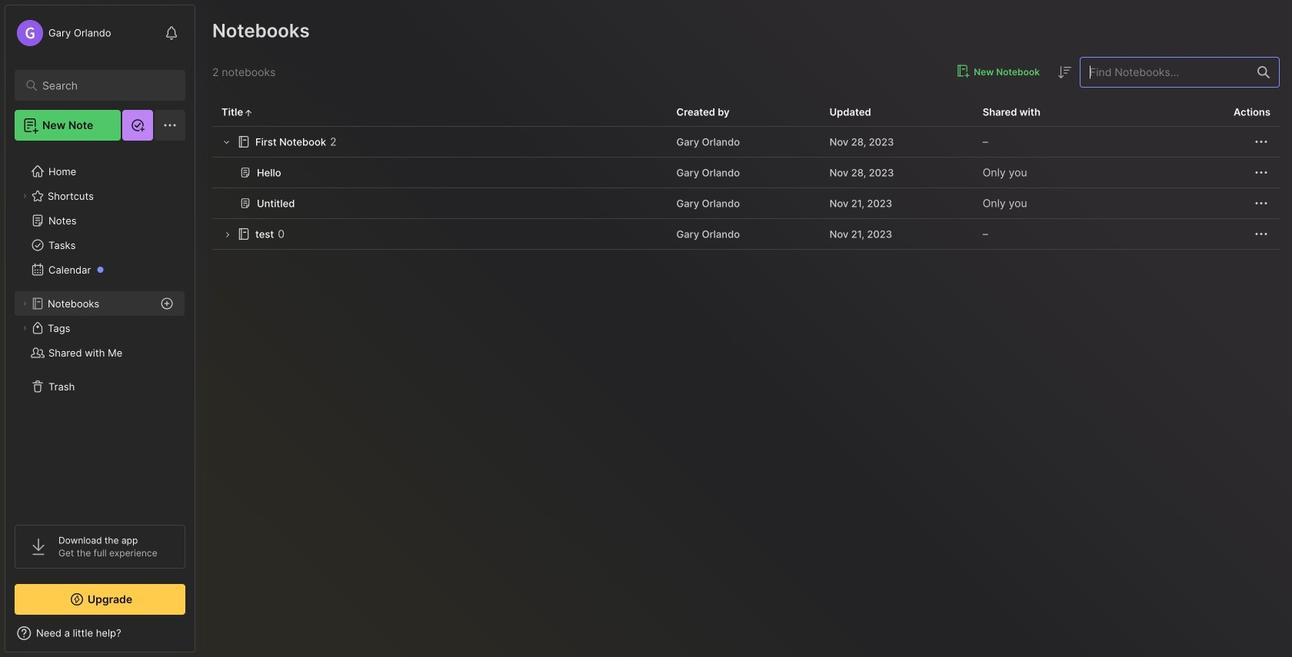Task type: locate. For each thing, give the bounding box(es) containing it.
3 row from the top
[[212, 188, 1280, 219]]

0 vertical spatial arrow image
[[221, 136, 232, 148]]

1 vertical spatial arrow image
[[222, 229, 233, 241]]

4 more actions field from the top
[[1252, 225, 1271, 243]]

more actions image for fourth row from the bottom
[[1252, 133, 1271, 151]]

1 row from the top
[[212, 127, 1280, 158]]

None search field
[[42, 76, 165, 95]]

Sort field
[[1055, 63, 1074, 82]]

more actions image
[[1252, 133, 1271, 151], [1252, 163, 1271, 182], [1252, 194, 1271, 213], [1252, 225, 1271, 243]]

1 more actions image from the top
[[1252, 133, 1271, 151]]

more actions field for second row from the bottom of the page
[[1252, 194, 1271, 213]]

arrow image for fourth row from the bottom
[[221, 136, 232, 148]]

3 more actions image from the top
[[1252, 194, 1271, 213]]

sort options image
[[1055, 63, 1074, 82]]

2 more actions image from the top
[[1252, 163, 1271, 182]]

More actions field
[[1252, 133, 1271, 151], [1252, 163, 1271, 182], [1252, 194, 1271, 213], [1252, 225, 1271, 243]]

more actions field for second row
[[1252, 163, 1271, 182]]

1 more actions field from the top
[[1252, 133, 1271, 151]]

Find Notebooks… text field
[[1081, 60, 1248, 85]]

main element
[[0, 0, 200, 658]]

more actions image for second row
[[1252, 163, 1271, 182]]

arrow image for 1st row from the bottom of the page
[[222, 229, 233, 241]]

row
[[212, 127, 1280, 158], [212, 158, 1280, 188], [212, 188, 1280, 219], [212, 219, 1280, 250]]

more actions field for fourth row from the bottom
[[1252, 133, 1271, 151]]

tree inside main element
[[5, 150, 195, 511]]

2 more actions field from the top
[[1252, 163, 1271, 182]]

4 more actions image from the top
[[1252, 225, 1271, 243]]

arrow image
[[221, 136, 232, 148], [222, 229, 233, 241]]

more actions image for 1st row from the bottom of the page
[[1252, 225, 1271, 243]]

3 more actions field from the top
[[1252, 194, 1271, 213]]

row group
[[212, 127, 1280, 250]]

tree
[[5, 150, 195, 511]]

WHAT'S NEW field
[[5, 621, 195, 646]]

more actions image for second row from the bottom of the page
[[1252, 194, 1271, 213]]

Search text field
[[42, 78, 165, 93]]

more actions field for 1st row from the bottom of the page
[[1252, 225, 1271, 243]]

expand tags image
[[20, 324, 29, 333]]



Task type: describe. For each thing, give the bounding box(es) containing it.
none search field inside main element
[[42, 76, 165, 95]]

expand notebooks image
[[20, 299, 29, 308]]

4 row from the top
[[212, 219, 1280, 250]]

Account field
[[15, 18, 111, 48]]

2 row from the top
[[212, 158, 1280, 188]]

click to collapse image
[[194, 629, 206, 648]]



Task type: vqa. For each thing, say whether or not it's contained in the screenshot.
the leftmost TAB
no



